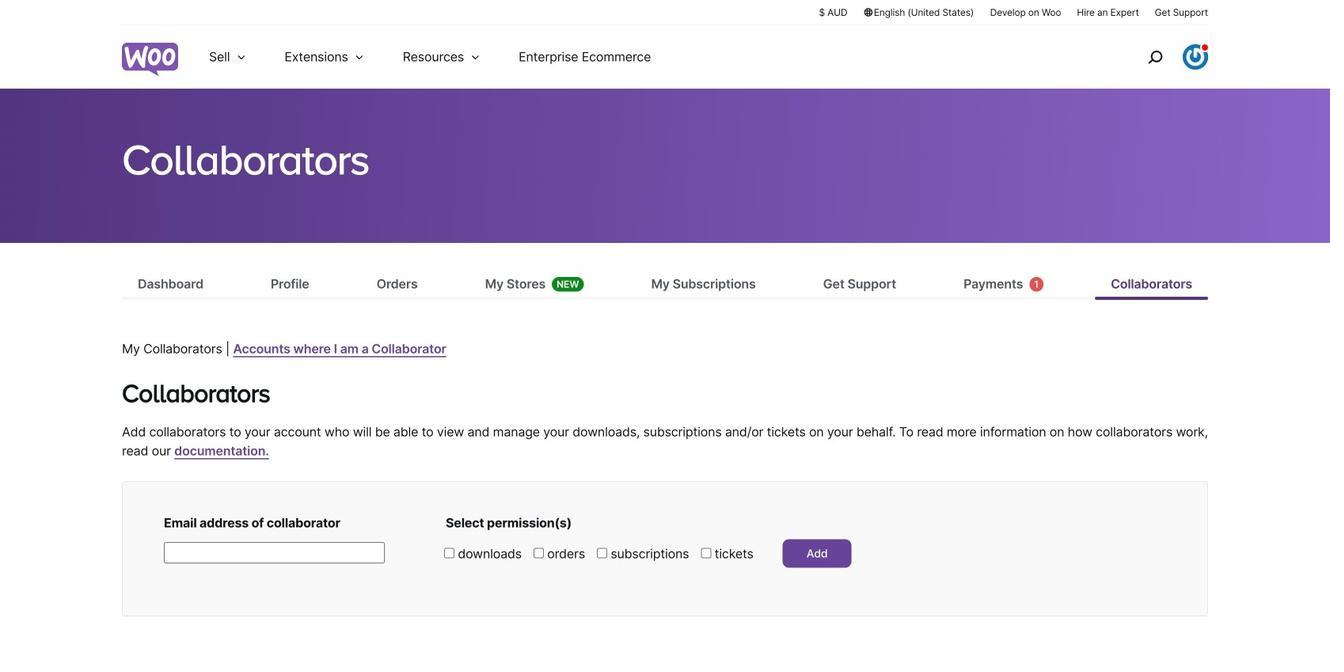 Task type: vqa. For each thing, say whether or not it's contained in the screenshot.
option
yes



Task type: locate. For each thing, give the bounding box(es) containing it.
open account menu image
[[1183, 44, 1209, 70]]

None checkbox
[[534, 548, 544, 559], [597, 548, 607, 559], [534, 548, 544, 559], [597, 548, 607, 559]]

search image
[[1143, 44, 1168, 70]]

service navigation menu element
[[1114, 31, 1209, 83]]

None checkbox
[[444, 548, 455, 559], [701, 548, 711, 559], [444, 548, 455, 559], [701, 548, 711, 559]]



